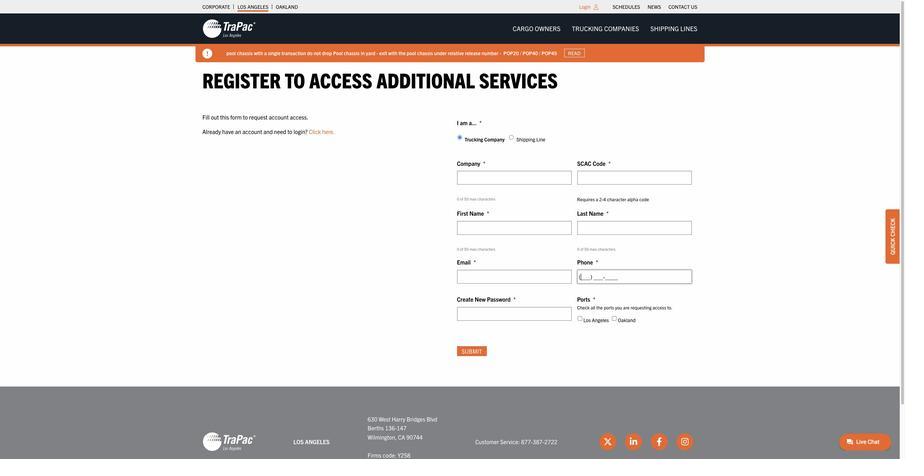 Task type: locate. For each thing, give the bounding box(es) containing it.
access.
[[290, 113, 308, 120]]

oakland right oakland checkbox on the right
[[618, 317, 636, 324]]

0 horizontal spatial angeles
[[248, 4, 269, 10]]

services
[[479, 67, 558, 93]]

0 vertical spatial account
[[269, 113, 289, 120]]

0 vertical spatial angeles
[[248, 4, 269, 10]]

los angeles image
[[203, 19, 256, 39], [203, 432, 256, 452]]

1 vertical spatial account
[[243, 128, 262, 135]]

- right number
[[500, 50, 502, 56]]

a left single
[[264, 50, 267, 56]]

transaction
[[282, 50, 306, 56]]

name for last name
[[589, 210, 604, 217]]

1 vertical spatial check
[[578, 304, 590, 310]]

pool
[[227, 50, 236, 56], [407, 50, 416, 56]]

characters for first name *
[[478, 247, 496, 251]]

characters for company *
[[478, 196, 496, 201]]

1 vertical spatial shipping
[[517, 136, 536, 143]]

1 horizontal spatial /
[[539, 50, 541, 56]]

login
[[580, 4, 591, 10]]

0 horizontal spatial the
[[399, 50, 406, 56]]

with right "exit"
[[389, 50, 398, 56]]

name right first on the top right of page
[[470, 210, 484, 217]]

number
[[482, 50, 499, 56]]

* right password
[[514, 296, 516, 303]]

pool right "solid" icon
[[227, 50, 236, 56]]

none password field inside register to access additional services main content
[[457, 307, 572, 321]]

corporate
[[203, 4, 230, 10]]

menu bar containing cargo owners
[[507, 22, 704, 36]]

1 horizontal spatial check
[[890, 218, 897, 237]]

Trucking Company radio
[[458, 135, 462, 140]]

136-
[[385, 425, 397, 432]]

0 horizontal spatial -
[[377, 50, 378, 56]]

1 horizontal spatial oakland
[[618, 317, 636, 324]]

trucking right trucking company "option"
[[465, 136, 483, 143]]

0 vertical spatial oakland
[[276, 4, 298, 10]]

1 horizontal spatial -
[[500, 50, 502, 56]]

/ left pop45
[[539, 50, 541, 56]]

berths
[[368, 425, 384, 432]]

50 up first on the top right of page
[[465, 196, 469, 201]]

max
[[470, 196, 477, 201], [470, 247, 477, 251], [590, 247, 597, 251]]

0 horizontal spatial los angeles
[[238, 4, 269, 10]]

oakland right los angeles link at the top left of page
[[276, 4, 298, 10]]

cargo owners
[[513, 24, 561, 33]]

1 vertical spatial angeles
[[592, 317, 609, 324]]

account
[[269, 113, 289, 120], [243, 128, 262, 135]]

2 horizontal spatial angeles
[[592, 317, 609, 324]]

us
[[691, 4, 698, 10]]

1 vertical spatial to
[[243, 113, 248, 120]]

name for first name
[[470, 210, 484, 217]]

footer
[[0, 387, 900, 459]]

of up phone
[[581, 247, 584, 251]]

email
[[457, 259, 471, 266]]

ca
[[398, 434, 405, 441]]

to
[[285, 67, 305, 93], [243, 113, 248, 120], [288, 128, 293, 135]]

los angeles inside register to access additional services main content
[[584, 317, 609, 324]]

1 vertical spatial los
[[584, 317, 591, 324]]

the right all
[[597, 304, 603, 310]]

with
[[254, 50, 263, 56], [389, 50, 398, 56]]

trucking inside 'link'
[[572, 24, 603, 33]]

0 vertical spatial los
[[238, 4, 246, 10]]

1 horizontal spatial trucking
[[572, 24, 603, 33]]

*
[[480, 119, 482, 126], [483, 160, 486, 167], [609, 160, 611, 167], [487, 210, 490, 217], [607, 210, 609, 217], [474, 259, 476, 266], [596, 259, 599, 266], [514, 296, 516, 303], [593, 296, 596, 303]]

register
[[203, 67, 281, 93]]

account up need
[[269, 113, 289, 120]]

1 vertical spatial menu bar
[[507, 22, 704, 36]]

this
[[220, 113, 229, 120]]

0 horizontal spatial pool
[[227, 50, 236, 56]]

* right code
[[609, 160, 611, 167]]

news
[[648, 4, 661, 10]]

the right "exit"
[[399, 50, 406, 56]]

access
[[653, 304, 667, 310]]

schedules link
[[613, 2, 641, 12]]

menu bar
[[609, 2, 702, 12], [507, 22, 704, 36]]

a inside main content
[[596, 196, 599, 203]]

0 horizontal spatial chassis
[[237, 50, 253, 56]]

los angeles image inside banner
[[203, 19, 256, 39]]

0 vertical spatial check
[[890, 218, 897, 237]]

pool right "exit"
[[407, 50, 416, 56]]

of up first on the top right of page
[[460, 196, 464, 201]]

shipping inside register to access additional services main content
[[517, 136, 536, 143]]

-
[[377, 50, 378, 56], [500, 50, 502, 56]]

0 of 50 max characters up phone *
[[578, 247, 616, 251]]

check down ports at the right bottom
[[578, 304, 590, 310]]

exit
[[380, 50, 387, 56]]

0 vertical spatial los angeles image
[[203, 19, 256, 39]]

1 horizontal spatial los
[[294, 438, 304, 445]]

chassis left in
[[344, 50, 360, 56]]

0 vertical spatial a
[[264, 50, 267, 56]]

2 vertical spatial angeles
[[305, 438, 330, 445]]

max up email *
[[470, 247, 477, 251]]

max up first name *
[[470, 196, 477, 201]]

0 for first name
[[457, 247, 460, 251]]

2 vertical spatial los angeles
[[294, 438, 330, 445]]

firms code:  y258
[[368, 452, 411, 459]]

None text field
[[457, 221, 572, 235], [578, 221, 692, 235], [457, 270, 572, 284], [457, 221, 572, 235], [578, 221, 692, 235], [457, 270, 572, 284]]

0 up the email
[[457, 247, 460, 251]]

* inside ports * check all the ports you are requesting access to.
[[593, 296, 596, 303]]

email *
[[457, 259, 476, 266]]

contact
[[669, 4, 690, 10]]

50 up email *
[[465, 247, 469, 251]]

a
[[264, 50, 267, 56], [596, 196, 599, 203]]

0 vertical spatial the
[[399, 50, 406, 56]]

line
[[537, 136, 546, 143]]

2-
[[600, 196, 604, 203]]

chassis
[[237, 50, 253, 56], [344, 50, 360, 56], [417, 50, 433, 56]]

0 vertical spatial shipping
[[651, 24, 679, 33]]

with left single
[[254, 50, 263, 56]]

2 chassis from the left
[[344, 50, 360, 56]]

oakland inside register to access additional services main content
[[618, 317, 636, 324]]

oakland
[[276, 4, 298, 10], [618, 317, 636, 324]]

2 horizontal spatial los angeles
[[584, 317, 609, 324]]

wilmington,
[[368, 434, 397, 441]]

of for company
[[460, 196, 464, 201]]

0 of 50 max characters for first name
[[457, 247, 496, 251]]

to right need
[[288, 128, 293, 135]]

of for first
[[460, 247, 464, 251]]

angeles
[[248, 4, 269, 10], [592, 317, 609, 324], [305, 438, 330, 445]]

scac
[[578, 160, 592, 167]]

/
[[520, 50, 522, 56], [539, 50, 541, 56]]

50 up phone *
[[585, 247, 589, 251]]

0 horizontal spatial with
[[254, 50, 263, 56]]

trucking inside register to access additional services main content
[[465, 136, 483, 143]]

0 horizontal spatial name
[[470, 210, 484, 217]]

* right phone
[[596, 259, 599, 266]]

to right 'form' in the top of the page
[[243, 113, 248, 120]]

shipping inside menu bar
[[651, 24, 679, 33]]

0 horizontal spatial a
[[264, 50, 267, 56]]

* right first on the top right of page
[[487, 210, 490, 217]]

* up all
[[593, 296, 596, 303]]

a inside banner
[[264, 50, 267, 56]]

single
[[268, 50, 281, 56]]

banner containing cargo owners
[[0, 13, 906, 62]]

max for last
[[590, 247, 597, 251]]

1 horizontal spatial angeles
[[305, 438, 330, 445]]

los
[[238, 4, 246, 10], [584, 317, 591, 324], [294, 438, 304, 445]]

1 horizontal spatial chassis
[[344, 50, 360, 56]]

Shipping Line radio
[[509, 135, 514, 140]]

2 name from the left
[[589, 210, 604, 217]]

fill out this form to request account access.
[[203, 113, 308, 120]]

corporate link
[[203, 2, 230, 12]]

2 vertical spatial los
[[294, 438, 304, 445]]

account right an in the left of the page
[[243, 128, 262, 135]]

banner
[[0, 13, 906, 62]]

147
[[397, 425, 407, 432]]

los angeles image for banner containing cargo owners
[[203, 19, 256, 39]]

0 horizontal spatial shipping
[[517, 136, 536, 143]]

form
[[230, 113, 242, 120]]

ports
[[578, 296, 591, 303]]

company
[[485, 136, 505, 143], [457, 160, 481, 167]]

2 los angeles image from the top
[[203, 432, 256, 452]]

1 los angeles image from the top
[[203, 19, 256, 39]]

to down transaction
[[285, 67, 305, 93]]

y258
[[398, 452, 411, 459]]

news link
[[648, 2, 661, 12]]

1 with from the left
[[254, 50, 263, 56]]

shipping for shipping line
[[517, 136, 536, 143]]

register to access additional services
[[203, 67, 558, 93]]

2 horizontal spatial los
[[584, 317, 591, 324]]

in
[[361, 50, 365, 56]]

1 vertical spatial los angeles image
[[203, 432, 256, 452]]

max up phone *
[[590, 247, 597, 251]]

shipping lines
[[651, 24, 698, 33]]

1 horizontal spatial company
[[485, 136, 505, 143]]

0 up phone
[[578, 247, 580, 251]]

register to access additional services main content
[[195, 67, 705, 365]]

0 horizontal spatial /
[[520, 50, 522, 56]]

read
[[569, 50, 581, 56]]

contact us link
[[669, 2, 698, 12]]

0 up first on the top right of page
[[457, 196, 460, 201]]

code:
[[383, 452, 397, 459]]

trucking down login
[[572, 24, 603, 33]]

0 vertical spatial trucking
[[572, 24, 603, 33]]

* right the email
[[474, 259, 476, 266]]

light image
[[594, 4, 599, 10]]

0 horizontal spatial trucking
[[465, 136, 483, 143]]

* down trucking company at the top of the page
[[483, 160, 486, 167]]

a left the 2-
[[596, 196, 599, 203]]

1 name from the left
[[470, 210, 484, 217]]

oakland link
[[276, 2, 298, 12]]

schedules
[[613, 4, 641, 10]]

None text field
[[457, 171, 572, 185], [578, 171, 692, 185], [578, 270, 692, 284], [457, 171, 572, 185], [578, 171, 692, 185], [578, 270, 692, 284]]

create
[[457, 296, 474, 303]]

company down trucking company "option"
[[457, 160, 481, 167]]

west
[[379, 416, 391, 423]]

1 vertical spatial a
[[596, 196, 599, 203]]

characters for last name *
[[598, 247, 616, 251]]

0 of 50 max characters for company
[[457, 196, 496, 201]]

- left "exit"
[[377, 50, 378, 56]]

1 horizontal spatial shipping
[[651, 24, 679, 33]]

of up the email
[[460, 247, 464, 251]]

check
[[890, 218, 897, 237], [578, 304, 590, 310]]

code
[[640, 196, 649, 203]]

None submit
[[457, 346, 487, 356]]

first
[[457, 210, 468, 217]]

trucking for trucking company
[[465, 136, 483, 143]]

am
[[460, 119, 468, 126]]

1 horizontal spatial pool
[[407, 50, 416, 56]]

1 horizontal spatial name
[[589, 210, 604, 217]]

0 horizontal spatial oakland
[[276, 4, 298, 10]]

yard
[[366, 50, 376, 56]]

scac code *
[[578, 160, 611, 167]]

menu bar containing schedules
[[609, 2, 702, 12]]

1 vertical spatial company
[[457, 160, 481, 167]]

phone
[[578, 259, 593, 266]]

630
[[368, 416, 378, 423]]

phone *
[[578, 259, 599, 266]]

1 horizontal spatial a
[[596, 196, 599, 203]]

shipping line
[[517, 136, 546, 143]]

shipping down news
[[651, 24, 679, 33]]

1 - from the left
[[377, 50, 378, 56]]

name right last
[[589, 210, 604, 217]]

2 / from the left
[[539, 50, 541, 56]]

1 horizontal spatial the
[[597, 304, 603, 310]]

check up quick
[[890, 218, 897, 237]]

1 horizontal spatial los angeles
[[294, 438, 330, 445]]

the
[[399, 50, 406, 56], [597, 304, 603, 310]]

None password field
[[457, 307, 572, 321]]

0 horizontal spatial account
[[243, 128, 262, 135]]

Oakland checkbox
[[612, 316, 617, 321]]

/ left the pop40
[[520, 50, 522, 56]]

chassis up register at the top of the page
[[237, 50, 253, 56]]

1 horizontal spatial with
[[389, 50, 398, 56]]

shipping
[[651, 24, 679, 33], [517, 136, 536, 143]]

angeles inside register to access additional services main content
[[592, 317, 609, 324]]

all
[[591, 304, 596, 310]]

trucking for trucking companies
[[572, 24, 603, 33]]

characters
[[478, 196, 496, 201], [478, 247, 496, 251], [598, 247, 616, 251]]

company left 'shipping line' radio
[[485, 136, 505, 143]]

0 of 50 max characters up first name *
[[457, 196, 496, 201]]

1 vertical spatial the
[[597, 304, 603, 310]]

max for first
[[470, 247, 477, 251]]

shipping right 'shipping line' radio
[[517, 136, 536, 143]]

2 horizontal spatial chassis
[[417, 50, 433, 56]]

access
[[310, 67, 373, 93]]

chassis left under
[[417, 50, 433, 56]]

0 vertical spatial menu bar
[[609, 2, 702, 12]]

click here. link
[[309, 128, 335, 135]]

customer service: 877-387-2722
[[476, 438, 558, 445]]

0 of 50 max characters up email *
[[457, 247, 496, 251]]

trucking company
[[465, 136, 505, 143]]

1 vertical spatial oakland
[[618, 317, 636, 324]]

50
[[465, 196, 469, 201], [465, 247, 469, 251], [585, 247, 589, 251]]

0 horizontal spatial check
[[578, 304, 590, 310]]

0 for last name
[[578, 247, 580, 251]]

1 vertical spatial los angeles
[[584, 317, 609, 324]]

1 vertical spatial trucking
[[465, 136, 483, 143]]

los angeles image inside footer
[[203, 432, 256, 452]]



Task type: describe. For each thing, give the bounding box(es) containing it.
0 vertical spatial to
[[285, 67, 305, 93]]

0 horizontal spatial los
[[238, 4, 246, 10]]

0 vertical spatial los angeles
[[238, 4, 269, 10]]

none submit inside register to access additional services main content
[[457, 346, 487, 356]]

do
[[307, 50, 313, 56]]

you
[[616, 304, 623, 310]]

los angeles inside footer
[[294, 438, 330, 445]]

angeles inside footer
[[305, 438, 330, 445]]

requires
[[578, 196, 595, 203]]

quick
[[890, 238, 897, 255]]

Los Angeles checkbox
[[578, 316, 583, 321]]

owners
[[535, 24, 561, 33]]

50 for first
[[465, 247, 469, 251]]

ports
[[604, 304, 614, 310]]

90744
[[407, 434, 423, 441]]

menu bar inside banner
[[507, 22, 704, 36]]

have
[[222, 128, 234, 135]]

release
[[465, 50, 481, 56]]

blvd
[[427, 416, 438, 423]]

out
[[211, 113, 219, 120]]

los angeles image for footer at bottom containing 630 west harry bridges blvd
[[203, 432, 256, 452]]

footer containing 630 west harry bridges blvd
[[0, 387, 900, 459]]

fill
[[203, 113, 210, 120]]

pop45
[[542, 50, 557, 56]]

shipping for shipping lines
[[651, 24, 679, 33]]

first name *
[[457, 210, 490, 217]]

i
[[457, 119, 459, 126]]

firms
[[368, 452, 382, 459]]

cargo owners link
[[507, 22, 567, 36]]

the inside banner
[[399, 50, 406, 56]]

new
[[475, 296, 486, 303]]

harry
[[392, 416, 406, 423]]

i am a... *
[[457, 119, 482, 126]]

and
[[264, 128, 273, 135]]

read link
[[564, 49, 585, 57]]

not
[[314, 50, 321, 56]]

already have an account and need to login? click here.
[[203, 128, 335, 135]]

trucking companies
[[572, 24, 640, 33]]

to.
[[668, 304, 673, 310]]

service:
[[501, 438, 520, 445]]

character
[[608, 196, 627, 203]]

2 vertical spatial to
[[288, 128, 293, 135]]

2 with from the left
[[389, 50, 398, 56]]

1 horizontal spatial account
[[269, 113, 289, 120]]

last
[[578, 210, 588, 217]]

an
[[235, 128, 241, 135]]

code
[[593, 160, 606, 167]]

50 for last
[[585, 247, 589, 251]]

quick check
[[890, 218, 897, 255]]

0 of 50 max characters for last name
[[578, 247, 616, 251]]

drop
[[322, 50, 332, 56]]

quick check link
[[886, 210, 900, 264]]

of for last
[[581, 247, 584, 251]]

2722
[[545, 438, 558, 445]]

1 / from the left
[[520, 50, 522, 56]]

50 for company
[[465, 196, 469, 201]]

877-
[[522, 438, 533, 445]]

los inside register to access additional services main content
[[584, 317, 591, 324]]

lines
[[681, 24, 698, 33]]

cargo
[[513, 24, 534, 33]]

shipping lines link
[[645, 22, 704, 36]]

contact us
[[669, 4, 698, 10]]

requesting
[[631, 304, 652, 310]]

los inside footer
[[294, 438, 304, 445]]

here.
[[322, 128, 335, 135]]

check inside ports * check all the ports you are requesting access to.
[[578, 304, 590, 310]]

click
[[309, 128, 321, 135]]

max for company
[[470, 196, 477, 201]]

customer
[[476, 438, 499, 445]]

trucking companies link
[[567, 22, 645, 36]]

last name *
[[578, 210, 609, 217]]

0 horizontal spatial company
[[457, 160, 481, 167]]

companies
[[605, 24, 640, 33]]

solid image
[[203, 49, 212, 59]]

are
[[624, 304, 630, 310]]

request
[[249, 113, 268, 120]]

a...
[[469, 119, 477, 126]]

* down requires a 2-4 character alpha code
[[607, 210, 609, 217]]

* right a...
[[480, 119, 482, 126]]

630 west harry bridges blvd berths 136-147 wilmington, ca 90744
[[368, 416, 438, 441]]

the inside ports * check all the ports you are requesting access to.
[[597, 304, 603, 310]]

pop20
[[504, 50, 519, 56]]

pool chassis with a single transaction  do not drop pool chassis in yard -  exit with the pool chassis under relative release number -  pop20 / pop40 / pop45
[[227, 50, 557, 56]]

login?
[[294, 128, 308, 135]]

password
[[487, 296, 511, 303]]

requires a 2-4 character alpha code
[[578, 196, 649, 203]]

need
[[274, 128, 286, 135]]

login link
[[580, 4, 591, 10]]

387-
[[533, 438, 545, 445]]

ports * check all the ports you are requesting access to.
[[578, 296, 673, 310]]

1 pool from the left
[[227, 50, 236, 56]]

1 chassis from the left
[[237, 50, 253, 56]]

pop40
[[523, 50, 538, 56]]

relative
[[448, 50, 464, 56]]

0 vertical spatial company
[[485, 136, 505, 143]]

0 for company
[[457, 196, 460, 201]]

2 pool from the left
[[407, 50, 416, 56]]

alpha
[[628, 196, 639, 203]]

under
[[434, 50, 447, 56]]

3 chassis from the left
[[417, 50, 433, 56]]

2 - from the left
[[500, 50, 502, 56]]



Task type: vqa. For each thing, say whether or not it's contained in the screenshot.
the Company *
yes



